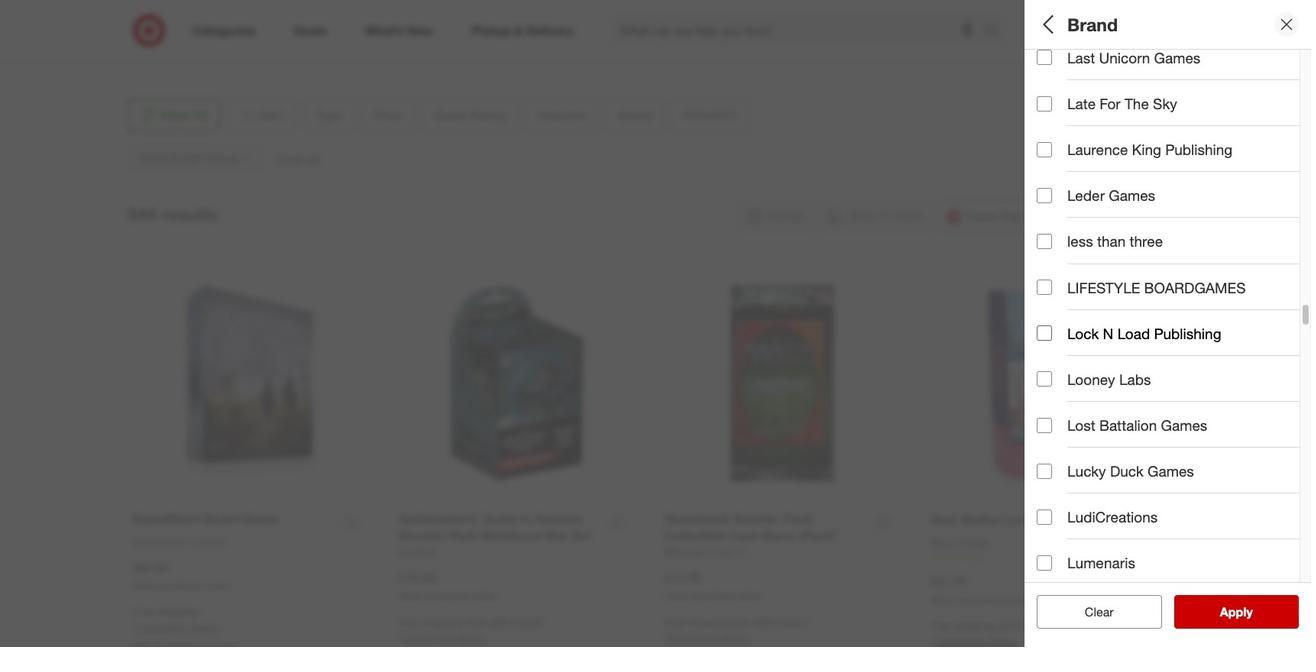 Task type: describe. For each thing, give the bounding box(es) containing it.
2
[[1306, 294, 1311, 307]]

out
[[1119, 384, 1140, 402]]

1 horizontal spatial games;
[[1135, 80, 1172, 93]]

laurence king publishing
[[1068, 141, 1233, 158]]

century
[[1173, 294, 1211, 307]]

apply. inside free shipping * * exclusions apply.
[[191, 621, 220, 634]]

collectible
[[1175, 80, 1226, 93]]

exclusions for $18.99
[[403, 632, 454, 645]]

leder
[[1068, 187, 1105, 204]]

results for see results
[[1230, 604, 1269, 620]]

clear for clear
[[1085, 604, 1114, 620]]

shipping for $20.99
[[955, 619, 996, 632]]

sky
[[1153, 95, 1177, 112]]

lifestyle boardgames
[[1068, 279, 1246, 296]]

ludicreations
[[1068, 508, 1158, 526]]

free for $15.95
[[665, 616, 686, 629]]

2835
[[139, 13, 163, 26]]

free inside free shipping * * exclusions apply.
[[133, 605, 154, 618]]

$35 for $20.99
[[1021, 619, 1039, 632]]

all
[[1037, 13, 1058, 35]]

0 horizontal spatial games;
[[1069, 80, 1106, 93]]

when for $15.95
[[665, 591, 689, 602]]

clear all
[[1077, 604, 1122, 620]]

orders* for $20.99
[[1042, 619, 1076, 632]]

purchased for $15.95
[[691, 591, 735, 602]]

$35 for $18.99
[[490, 616, 507, 629]]

$15;
[[1066, 133, 1087, 146]]

when for $18.99
[[399, 591, 423, 602]]

$100
[[1271, 133, 1295, 146]]

944
[[127, 203, 157, 225]]

labs
[[1119, 371, 1151, 388]]

0 horizontal spatial exclusions apply. button
[[137, 621, 220, 636]]

Late For The Sky checkbox
[[1037, 96, 1052, 111]]

Last Unicorn Games checkbox
[[1037, 50, 1052, 65]]

* down $18.99
[[399, 632, 403, 645]]

$50;
[[1184, 133, 1204, 146]]

purchased for $20.99
[[957, 594, 1001, 606]]

2f-
[[1254, 294, 1271, 307]]

exclusions for $15.95
[[669, 632, 720, 645]]

clear button
[[1037, 595, 1162, 629]]

us
[[139, 43, 154, 56]]

lock
[[1068, 325, 1099, 342]]

lock n load publishing
[[1068, 325, 1222, 342]]

944 results
[[127, 203, 218, 225]]

guest rating button
[[1037, 157, 1311, 210]]

What can we help you find? suggestions appear below search field
[[611, 14, 989, 47]]

late
[[1068, 95, 1096, 112]]

brand for brand
[[1068, 13, 1118, 35]]

see results button
[[1174, 595, 1299, 629]]

technology;
[[1088, 294, 1146, 307]]

last unicorn games
[[1068, 49, 1201, 66]]

last
[[1068, 49, 1095, 66]]

25th
[[1149, 294, 1170, 307]]

games for battalion
[[1161, 416, 1208, 434]]

leder games
[[1068, 187, 1155, 204]]

all
[[1110, 604, 1122, 620]]

trading
[[1229, 80, 1264, 93]]

Lucky Duck Games checkbox
[[1037, 464, 1052, 479]]

guest
[[1037, 172, 1078, 190]]

search button
[[978, 14, 1015, 50]]

$100;
[[1242, 133, 1268, 146]]

filters
[[1063, 13, 1110, 35]]

exclusions inside free shipping * * exclusions apply.
[[137, 621, 188, 634]]

online for $84.95
[[205, 580, 230, 592]]

free shipping with $35 orders*
[[931, 619, 1076, 632]]

0-
[[1037, 294, 1047, 307]]

for
[[1100, 95, 1121, 112]]

looney labs
[[1068, 371, 1151, 388]]

LudiCreations checkbox
[[1037, 510, 1052, 525]]

lost
[[1068, 416, 1096, 434]]

online for $15.95
[[737, 591, 762, 602]]

park
[[222, 13, 244, 26]]

0 vertical spatial publishing
[[1166, 141, 1233, 158]]

looney
[[1068, 371, 1115, 388]]

battalion
[[1100, 416, 1157, 434]]

$20.99
[[931, 574, 967, 589]]

guest rating
[[1037, 172, 1127, 190]]

three
[[1130, 233, 1163, 250]]

fitchburg
[[139, 28, 184, 41]]

apply button
[[1174, 595, 1299, 629]]

boardgames
[[1144, 279, 1246, 296]]

$15.95 when purchased online
[[665, 570, 762, 602]]

purchased for $84.95
[[159, 580, 203, 592]]

,
[[184, 28, 187, 41]]

$50
[[1207, 133, 1224, 146]]

$20.99 when purchased online
[[931, 574, 1028, 606]]

n
[[1103, 325, 1114, 342]]

free for $18.99
[[399, 616, 420, 629]]

Include out of stock checkbox
[[1037, 386, 1052, 401]]

lucky
[[1068, 462, 1106, 480]]

featured new
[[1037, 221, 1098, 253]]

Lock N Load Publishing checkbox
[[1037, 326, 1052, 341]]

$18.99
[[399, 570, 436, 586]]

games for duck
[[1148, 462, 1194, 480]]

apply. for $15.95
[[723, 632, 751, 645]]

apply
[[1220, 604, 1253, 620]]

with for $18.99
[[467, 616, 487, 629]]



Task type: vqa. For each thing, say whether or not it's contained in the screenshot.
budget
no



Task type: locate. For each thing, give the bounding box(es) containing it.
games right leder on the top right of page
[[1109, 187, 1155, 204]]

shipping for $18.99
[[423, 616, 464, 629]]

results
[[161, 203, 218, 225], [1230, 604, 1269, 620]]

brand dialog
[[1025, 0, 1311, 647]]

purchased down $15.95
[[691, 591, 735, 602]]

card
[[1109, 80, 1132, 93]]

0 horizontal spatial free shipping with $35 orders* * exclusions apply.
[[399, 616, 544, 645]]

0 horizontal spatial results
[[161, 203, 218, 225]]

0 vertical spatial results
[[161, 203, 218, 225]]

$35 down the '$20.99 when purchased online'
[[1021, 619, 1039, 632]]

0 horizontal spatial apply.
[[191, 621, 220, 634]]

2835 commerce park drive fitchburg , wi 53719 us
[[139, 13, 272, 56]]

1 horizontal spatial $35
[[756, 616, 773, 629]]

apply.
[[191, 621, 220, 634], [457, 632, 485, 645], [723, 632, 751, 645]]

when down $15.95
[[665, 591, 689, 602]]

purchased inside $15.95 when purchased online
[[691, 591, 735, 602]]

online inside '$84.95 when purchased online'
[[205, 580, 230, 592]]

shipping down '$84.95 when purchased online'
[[157, 605, 198, 618]]

online for $20.99
[[1003, 594, 1028, 606]]

when inside '$84.95 when purchased online'
[[133, 580, 157, 592]]

featured
[[1037, 221, 1098, 238]]

rating
[[1082, 172, 1127, 190]]

when for $20.99
[[931, 594, 955, 606]]

lumenaris
[[1068, 554, 1136, 572]]

search
[[978, 24, 1015, 39]]

publishing right $25
[[1166, 141, 1233, 158]]

free shipping * * exclusions apply.
[[133, 605, 220, 634]]

&
[[1079, 294, 1085, 307]]

brand up hr
[[1037, 274, 1079, 292]]

results right 944
[[161, 203, 218, 225]]

when down $84.95
[[133, 580, 157, 592]]

1
[[978, 551, 983, 563]]

Leder Games checkbox
[[1037, 188, 1052, 203]]

brand inside dialog
[[1068, 13, 1118, 35]]

shipping down the '$20.99 when purchased online'
[[955, 619, 996, 632]]

free shipping with $35 orders* * exclusions apply. down $15.95 when purchased online
[[665, 616, 810, 645]]

shipping inside free shipping * * exclusions apply.
[[157, 605, 198, 618]]

1 horizontal spatial with
[[733, 616, 753, 629]]

2 clear from the left
[[1085, 604, 1114, 620]]

$84.95
[[133, 560, 170, 575]]

apply. down '$84.95 when purchased online'
[[191, 621, 220, 634]]

king
[[1132, 141, 1161, 158]]

1 horizontal spatial exclusions apply. button
[[403, 631, 485, 646]]

2 horizontal spatial with
[[999, 619, 1019, 632]]

type board games; card games; collectible trading cards; ga
[[1037, 60, 1311, 93]]

type
[[1037, 60, 1069, 78]]

with for $15.95
[[733, 616, 753, 629]]

Lumenaris checkbox
[[1037, 556, 1052, 571]]

$18.99 when purchased online
[[399, 570, 496, 602]]

ga
[[1301, 80, 1311, 93]]

free down $18.99
[[399, 616, 420, 629]]

exclusions apply. button for $18.99
[[403, 631, 485, 646]]

apply. down $18.99 when purchased online
[[457, 632, 485, 645]]

when inside the '$20.99 when purchased online'
[[931, 594, 955, 606]]

1 link
[[931, 551, 1167, 564]]

orders* for $15.95
[[776, 616, 810, 629]]

purchased inside the '$20.99 when purchased online'
[[957, 594, 1001, 606]]

free down $15.95
[[665, 616, 686, 629]]

less
[[1068, 233, 1093, 250]]

$35 down $18.99 when purchased online
[[490, 616, 507, 629]]

see results
[[1204, 604, 1269, 620]]

cards;
[[1267, 80, 1298, 93]]

brand
[[1068, 13, 1118, 35], [1037, 274, 1079, 292]]

53719
[[206, 28, 235, 41]]

wi
[[190, 28, 203, 41]]

results inside button
[[1230, 604, 1269, 620]]

1 vertical spatial publishing
[[1154, 325, 1222, 342]]

2 horizontal spatial apply.
[[723, 632, 751, 645]]

free shipping with $35 orders* * exclusions apply. for $18.99
[[399, 616, 544, 645]]

free shipping with $35 orders* * exclusions apply. down $18.99 when purchased online
[[399, 616, 544, 645]]

when down $18.99
[[399, 591, 423, 602]]

clear down "lumenaris" in the right of the page
[[1085, 604, 1114, 620]]

online inside $15.95 when purchased online
[[737, 591, 762, 602]]

purchased
[[159, 580, 203, 592], [425, 591, 469, 602], [691, 591, 735, 602], [957, 594, 1001, 606]]

shipping
[[157, 605, 198, 618], [423, 616, 464, 629], [689, 616, 730, 629], [955, 619, 996, 632]]

games; up late
[[1069, 80, 1106, 93]]

online for $18.99
[[471, 591, 496, 602]]

fpo/apo
[[1037, 333, 1103, 350]]

games down stock
[[1161, 416, 1208, 434]]

2 horizontal spatial exclusions apply. button
[[669, 631, 751, 646]]

online inside the '$20.99 when purchased online'
[[1003, 594, 1028, 606]]

when
[[133, 580, 157, 592], [399, 591, 423, 602], [665, 591, 689, 602], [931, 594, 955, 606]]

load
[[1118, 325, 1150, 342]]

$0
[[1037, 133, 1048, 146]]

0 horizontal spatial exclusions
[[137, 621, 188, 634]]

games up collectible
[[1154, 49, 1201, 66]]

duck
[[1110, 462, 1144, 480]]

see
[[1204, 604, 1226, 620]]

when for $84.95
[[133, 580, 157, 592]]

when inside $15.95 when purchased online
[[665, 591, 689, 602]]

spiele;
[[1271, 294, 1303, 307]]

include out of stock
[[1068, 384, 1196, 402]]

Lost Battalion Games checkbox
[[1037, 418, 1052, 433]]

games right duck
[[1148, 462, 1194, 480]]

apply. down $15.95 when purchased online
[[723, 632, 751, 645]]

1 horizontal spatial exclusions
[[403, 632, 454, 645]]

$35
[[490, 616, 507, 629], [756, 616, 773, 629], [1021, 619, 1039, 632]]

$15
[[1090, 133, 1107, 146]]

purchased inside $18.99 when purchased online
[[425, 591, 469, 602]]

online
[[205, 580, 230, 592], [471, 591, 496, 602], [737, 591, 762, 602], [1003, 594, 1028, 606]]

less than three checkbox
[[1037, 234, 1052, 249]]

1 vertical spatial brand
[[1037, 274, 1079, 292]]

brand for brand 0-hr art & technology; 25th century games; 2f-spiele; 2
[[1037, 274, 1079, 292]]

orders*
[[510, 616, 544, 629], [776, 616, 810, 629], [1042, 619, 1076, 632]]

* down $15.95
[[665, 632, 669, 645]]

purchased down $20.99
[[957, 594, 1001, 606]]

with down the '$20.99 when purchased online'
[[999, 619, 1019, 632]]

the
[[1125, 95, 1149, 112]]

Looney Labs checkbox
[[1037, 372, 1052, 387]]

with for $20.99
[[999, 619, 1019, 632]]

when down $20.99
[[931, 594, 955, 606]]

$84.95 when purchased online
[[133, 560, 230, 592]]

clear inside clear button
[[1085, 604, 1114, 620]]

1 free shipping with $35 orders* * exclusions apply. from the left
[[399, 616, 544, 645]]

purchased inside '$84.95 when purchased online'
[[159, 580, 203, 592]]

results for 944 results
[[161, 203, 218, 225]]

of
[[1144, 384, 1157, 402]]

brand 0-hr art & technology; 25th century games; 2f-spiele; 2
[[1037, 274, 1311, 307]]

online inside $18.99 when purchased online
[[471, 591, 496, 602]]

orders* for $18.99
[[510, 616, 544, 629]]

fpo/apo button
[[1037, 317, 1311, 371]]

with down $15.95 when purchased online
[[733, 616, 753, 629]]

exclusions apply. button down '$84.95 when purchased online'
[[137, 621, 220, 636]]

less than three
[[1068, 233, 1163, 250]]

$25;
[[1125, 133, 1145, 146]]

$35 down $15.95 when purchased online
[[756, 616, 773, 629]]

2 horizontal spatial games;
[[1214, 294, 1251, 307]]

price $0  –  $15; $15  –  $25; $25  –  $50; $50  –  $100; $100  –  
[[1037, 114, 1311, 146]]

2 horizontal spatial exclusions
[[669, 632, 720, 645]]

* down $84.95
[[133, 621, 137, 634]]

lifestyle
[[1068, 279, 1140, 296]]

0 horizontal spatial $35
[[490, 616, 507, 629]]

lost battalion games
[[1068, 416, 1208, 434]]

apply. for $18.99
[[457, 632, 485, 645]]

games; left 2f-
[[1214, 294, 1251, 307]]

board
[[1037, 80, 1066, 93]]

late for the sky
[[1068, 95, 1177, 112]]

exclusions down '$84.95 when purchased online'
[[137, 621, 188, 634]]

results right see on the right bottom
[[1230, 604, 1269, 620]]

1 horizontal spatial results
[[1230, 604, 1269, 620]]

brand inside brand 0-hr art & technology; 25th century games; 2f-spiele; 2
[[1037, 274, 1079, 292]]

brand up last
[[1068, 13, 1118, 35]]

exclusions apply. button down $18.99 when purchased online
[[403, 631, 485, 646]]

when inside $18.99 when purchased online
[[399, 591, 423, 602]]

0 horizontal spatial with
[[467, 616, 487, 629]]

unicorn
[[1099, 49, 1150, 66]]

exclusions down $15.95 when purchased online
[[669, 632, 720, 645]]

0 vertical spatial brand
[[1068, 13, 1118, 35]]

exclusions apply. button down $15.95 when purchased online
[[669, 631, 751, 646]]

free shipping with $35 orders* * exclusions apply. for $15.95
[[665, 616, 810, 645]]

$15.95
[[665, 570, 701, 586]]

clear for clear all
[[1077, 604, 1106, 620]]

2 horizontal spatial $35
[[1021, 619, 1039, 632]]

* down '$84.95 when purchased online'
[[198, 605, 202, 618]]

hr
[[1047, 294, 1058, 307]]

purchased for $18.99
[[425, 591, 469, 602]]

$25
[[1148, 133, 1165, 146]]

games;
[[1069, 80, 1106, 93], [1135, 80, 1172, 93], [1214, 294, 1251, 307]]

shipping for $15.95
[[689, 616, 730, 629]]

2 free shipping with $35 orders* * exclusions apply. from the left
[[665, 616, 810, 645]]

price
[[1037, 114, 1073, 131]]

purchased up free shipping * * exclusions apply.
[[159, 580, 203, 592]]

free down $84.95
[[133, 605, 154, 618]]

Laurence King Publishing checkbox
[[1037, 142, 1052, 157]]

clear left all
[[1077, 604, 1106, 620]]

free for $20.99
[[931, 619, 952, 632]]

games; inside brand 0-hr art & technology; 25th century games; 2f-spiele; 2
[[1214, 294, 1251, 307]]

new
[[1037, 240, 1059, 253]]

with down $18.99 when purchased online
[[467, 616, 487, 629]]

shipping down $18.99 when purchased online
[[423, 616, 464, 629]]

free down $20.99
[[931, 619, 952, 632]]

games; up sky
[[1135, 80, 1172, 93]]

exclusions down $18.99 when purchased online
[[403, 632, 454, 645]]

1 horizontal spatial orders*
[[776, 616, 810, 629]]

stock
[[1161, 384, 1196, 402]]

drive
[[247, 13, 272, 26]]

1 horizontal spatial apply.
[[457, 632, 485, 645]]

1 vertical spatial results
[[1230, 604, 1269, 620]]

0 horizontal spatial orders*
[[510, 616, 544, 629]]

1 clear from the left
[[1077, 604, 1106, 620]]

all filters
[[1037, 13, 1110, 35]]

art
[[1061, 294, 1076, 307]]

all filters dialog
[[1025, 0, 1311, 647]]

include
[[1068, 384, 1115, 402]]

lucky duck games
[[1068, 462, 1194, 480]]

shipping down $15.95 when purchased online
[[689, 616, 730, 629]]

LIFESTYLE BOARDGAMES checkbox
[[1037, 280, 1052, 295]]

exclusions apply. button for $15.95
[[669, 631, 751, 646]]

2 horizontal spatial orders*
[[1042, 619, 1076, 632]]

purchased down $18.99
[[425, 591, 469, 602]]

clear all button
[[1037, 595, 1162, 629]]

games
[[1154, 49, 1201, 66], [1109, 187, 1155, 204], [1161, 416, 1208, 434], [1148, 462, 1194, 480]]

publishing down century
[[1154, 325, 1222, 342]]

$35 for $15.95
[[756, 616, 773, 629]]

than
[[1097, 233, 1126, 250]]

clear inside the clear all button
[[1077, 604, 1106, 620]]

games for unicorn
[[1154, 49, 1201, 66]]

1 horizontal spatial free shipping with $35 orders* * exclusions apply.
[[665, 616, 810, 645]]



